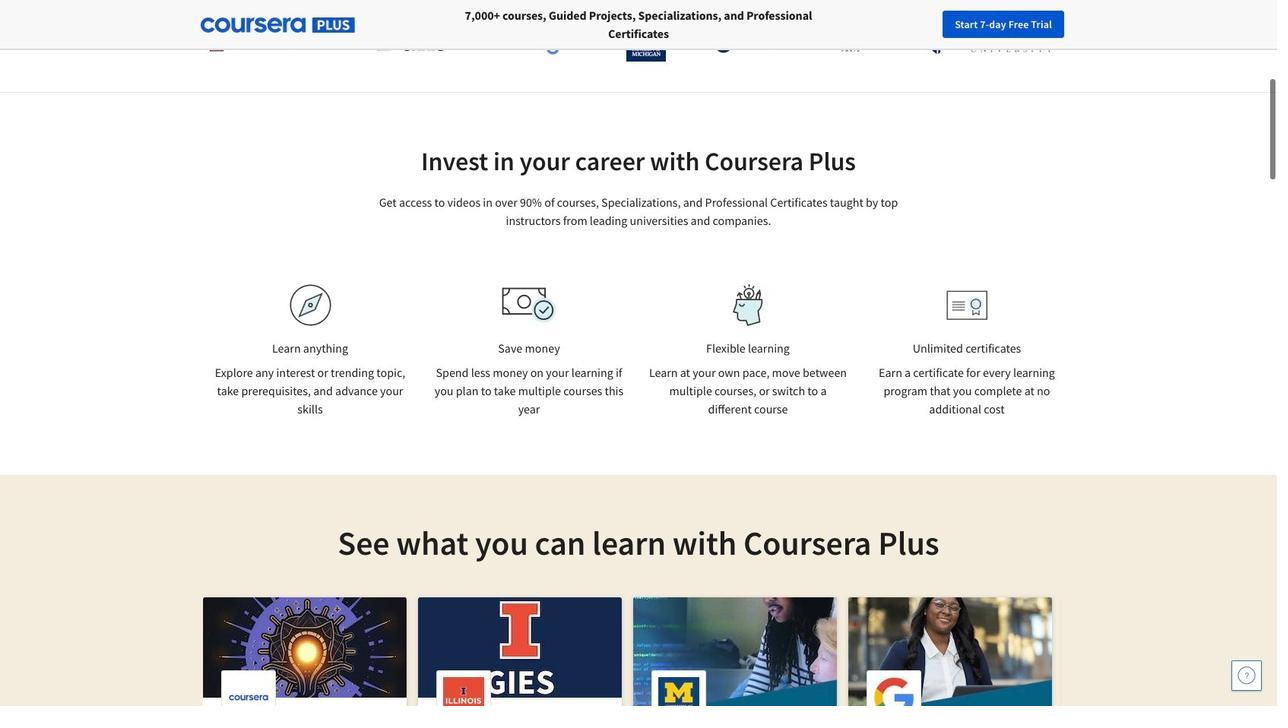 Task type: describe. For each thing, give the bounding box(es) containing it.
unlimited certificates image
[[946, 290, 988, 320]]

university of illinois at urbana-champaign image
[[208, 29, 327, 53]]

google image
[[495, 27, 578, 55]]

university of michigan image
[[627, 20, 666, 62]]

flexible learning image
[[722, 284, 774, 326]]

save money image
[[502, 287, 556, 323]]

coursera plus image
[[201, 18, 355, 33]]

duke university image
[[376, 27, 446, 51]]

johns hopkins university image
[[924, 27, 1069, 55]]



Task type: vqa. For each thing, say whether or not it's contained in the screenshot.
bottommost group
no



Task type: locate. For each thing, give the bounding box(es) containing it.
help center image
[[1238, 667, 1256, 685]]

sas image
[[715, 29, 773, 53]]

hec paris image
[[822, 25, 875, 56]]

None search field
[[209, 10, 574, 40]]

learn anything image
[[289, 284, 331, 326]]



